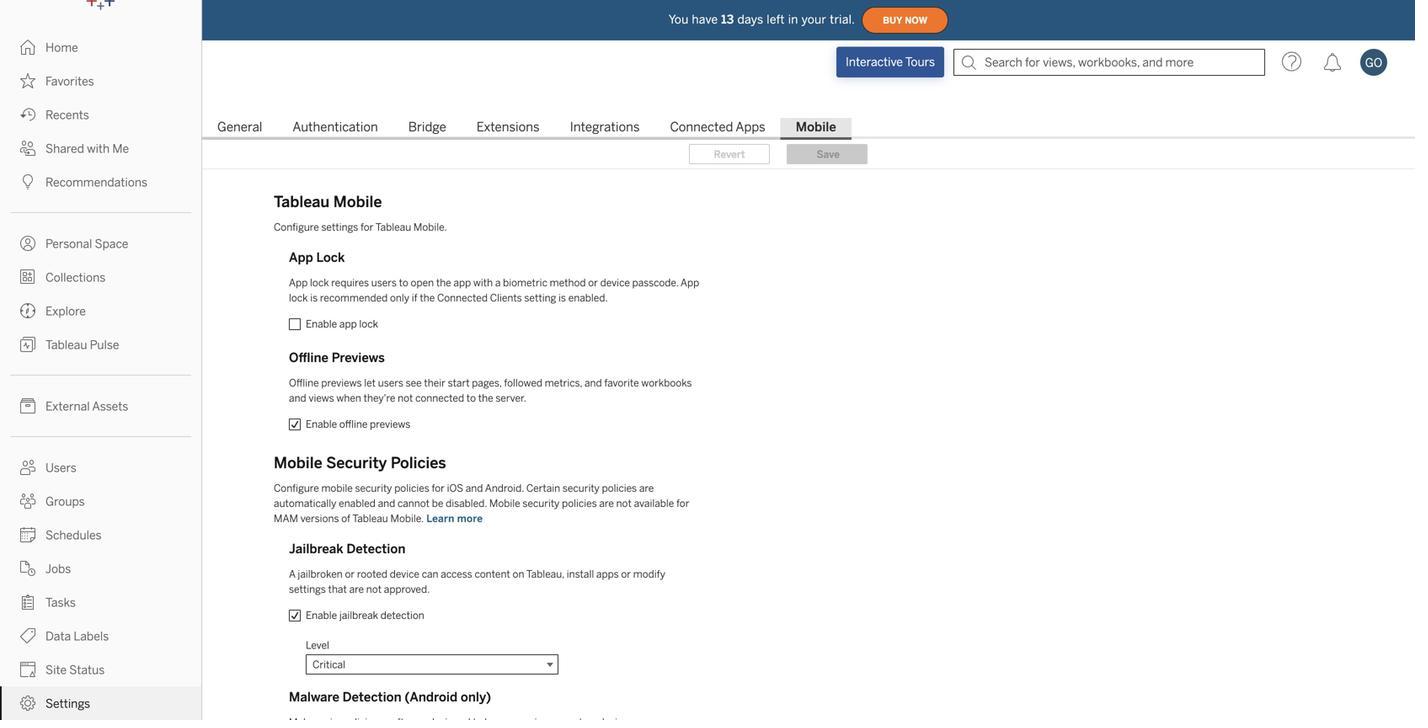 Task type: locate. For each thing, give the bounding box(es) containing it.
settings inside a jailbroken or rooted device can access content on tableau, install apps or modify settings that are not approved.
[[289, 584, 326, 596]]

2 vertical spatial are
[[349, 584, 364, 596]]

users inside offline previews let users see their start pages, followed metrics, and favorite workbooks and views when they're not connected to the server.
[[378, 377, 404, 389]]

1 horizontal spatial to
[[467, 392, 476, 405]]

mobile up automatically on the bottom of the page
[[274, 454, 323, 472]]

level
[[306, 640, 329, 652]]

0 vertical spatial mobile.
[[414, 221, 447, 233]]

offline previews let users see their start pages, followed metrics, and favorite workbooks and views when they're not connected to the server.
[[289, 377, 692, 405]]

1 vertical spatial users
[[378, 377, 404, 389]]

enable for offline
[[306, 418, 337, 431]]

1 vertical spatial connected
[[437, 292, 488, 304]]

app
[[289, 250, 313, 265], [289, 277, 308, 289], [681, 277, 700, 289]]

1 vertical spatial lock
[[289, 292, 308, 304]]

previews
[[332, 351, 385, 366]]

app left a
[[454, 277, 471, 289]]

0 horizontal spatial not
[[366, 584, 382, 596]]

1 enable from the top
[[306, 318, 337, 330]]

1 horizontal spatial not
[[398, 392, 413, 405]]

they're
[[364, 392, 396, 405]]

previews up when
[[321, 377, 362, 389]]

settings down the tableau mobile
[[321, 221, 358, 233]]

are right that
[[349, 584, 364, 596]]

shared with me link
[[0, 131, 201, 165]]

and up disabled.
[[466, 482, 483, 495]]

for up be
[[432, 482, 445, 495]]

0 vertical spatial with
[[87, 142, 110, 156]]

recommendations
[[46, 176, 148, 190]]

to inside offline previews let users see their start pages, followed metrics, and favorite workbooks and views when they're not connected to the server.
[[467, 392, 476, 405]]

2 horizontal spatial policies
[[602, 482, 637, 495]]

0 vertical spatial offline
[[289, 351, 329, 366]]

configure up automatically on the bottom of the page
[[274, 482, 319, 495]]

mobile. up open
[[414, 221, 447, 233]]

with inside app lock requires users to open the app with a biometric method or device passcode. app lock is recommended only if the connected clients setting is enabled.
[[474, 277, 493, 289]]

users inside app lock requires users to open the app with a biometric method or device passcode. app lock is recommended only if the connected clients setting is enabled.
[[371, 277, 397, 289]]

0 vertical spatial the
[[436, 277, 451, 289]]

1 horizontal spatial device
[[601, 277, 630, 289]]

connected left clients
[[437, 292, 488, 304]]

now
[[905, 15, 928, 25]]

not for previews
[[398, 392, 413, 405]]

1 vertical spatial enable
[[306, 418, 337, 431]]

app for app lock
[[289, 250, 313, 265]]

tableau inside "main navigation. press the up and down arrow keys to access links." element
[[46, 338, 87, 352]]

1 horizontal spatial connected
[[670, 120, 734, 135]]

cannot
[[398, 498, 430, 510]]

detection up rooted
[[347, 542, 406, 557]]

1 vertical spatial are
[[599, 498, 614, 510]]

main content
[[202, 84, 1416, 721]]

0 vertical spatial app
[[454, 277, 471, 289]]

the right if at the top of the page
[[420, 292, 435, 304]]

2 enable from the top
[[306, 418, 337, 431]]

1 horizontal spatial is
[[559, 292, 566, 304]]

not for detection
[[366, 584, 382, 596]]

policies
[[391, 454, 446, 472]]

detection for jailbreak
[[347, 542, 406, 557]]

Search for views, workbooks, and more text field
[[954, 49, 1266, 76]]

with
[[87, 142, 110, 156], [474, 277, 493, 289]]

data labels
[[46, 630, 109, 644]]

connected up revert
[[670, 120, 734, 135]]

1 is from the left
[[310, 292, 318, 304]]

(android
[[405, 690, 458, 705]]

1 horizontal spatial for
[[432, 482, 445, 495]]

mobile
[[321, 482, 353, 495]]

detection down critical
[[343, 690, 402, 705]]

2 vertical spatial the
[[478, 392, 494, 405]]

or right apps
[[621, 568, 631, 581]]

personal
[[46, 237, 92, 251]]

0 vertical spatial to
[[399, 277, 409, 289]]

2 vertical spatial enable
[[306, 610, 337, 622]]

enable up level
[[306, 610, 337, 622]]

schedules link
[[0, 518, 201, 552]]

are left available
[[599, 498, 614, 510]]

navigation
[[202, 115, 1416, 140]]

and left cannot
[[378, 498, 395, 510]]

2 horizontal spatial not
[[617, 498, 632, 510]]

0 horizontal spatial policies
[[395, 482, 430, 495]]

if
[[412, 292, 418, 304]]

personal space
[[46, 237, 128, 251]]

authentication
[[293, 120, 378, 135]]

tableau down explore
[[46, 338, 87, 352]]

metrics,
[[545, 377, 583, 389]]

0 horizontal spatial or
[[345, 568, 355, 581]]

with left a
[[474, 277, 493, 289]]

1 horizontal spatial the
[[436, 277, 451, 289]]

mobile.
[[414, 221, 447, 233], [391, 513, 424, 525]]

1 vertical spatial offline
[[289, 377, 319, 389]]

groups link
[[0, 485, 201, 518]]

jailbreak
[[289, 542, 344, 557]]

offline for offline previews let users see their start pages, followed metrics, and favorite workbooks and views when they're not connected to the server.
[[289, 377, 319, 389]]

users
[[371, 277, 397, 289], [378, 377, 404, 389]]

1 horizontal spatial app
[[454, 277, 471, 289]]

2 horizontal spatial for
[[677, 498, 690, 510]]

device up approved.
[[390, 568, 420, 581]]

0 horizontal spatial is
[[310, 292, 318, 304]]

the right open
[[436, 277, 451, 289]]

not inside offline previews let users see their start pages, followed metrics, and favorite workbooks and views when they're not connected to the server.
[[398, 392, 413, 405]]

your
[[802, 12, 827, 26]]

learn more
[[427, 513, 483, 525]]

app lock
[[289, 250, 345, 265]]

0 horizontal spatial the
[[420, 292, 435, 304]]

critical
[[313, 659, 345, 671]]

2 is from the left
[[559, 292, 566, 304]]

1 vertical spatial app
[[340, 318, 357, 330]]

0 vertical spatial detection
[[347, 542, 406, 557]]

0 vertical spatial users
[[371, 277, 397, 289]]

1 vertical spatial to
[[467, 392, 476, 405]]

of
[[342, 513, 351, 525]]

device up enabled.
[[601, 277, 630, 289]]

general
[[217, 120, 262, 135]]

mobile right apps
[[796, 120, 837, 135]]

or up that
[[345, 568, 355, 581]]

security right certain
[[563, 482, 600, 495]]

2 offline from the top
[[289, 377, 319, 389]]

mobile. down cannot
[[391, 513, 424, 525]]

configure up app lock
[[274, 221, 319, 233]]

1 horizontal spatial with
[[474, 277, 493, 289]]

1 vertical spatial for
[[432, 482, 445, 495]]

left
[[767, 12, 785, 26]]

the down the pages,
[[478, 392, 494, 405]]

0 horizontal spatial with
[[87, 142, 110, 156]]

app for app lock requires users to open the app with a biometric method or device passcode. app lock is recommended only if the connected clients setting is enabled.
[[289, 277, 308, 289]]

mobile
[[796, 120, 837, 135], [334, 193, 382, 211], [274, 454, 323, 472], [490, 498, 521, 510]]

is down method
[[559, 292, 566, 304]]

0 vertical spatial lock
[[310, 277, 329, 289]]

available
[[634, 498, 674, 510]]

1 vertical spatial configure
[[274, 482, 319, 495]]

app inside app lock requires users to open the app with a biometric method or device passcode. app lock is recommended only if the connected clients setting is enabled.
[[454, 277, 471, 289]]

assets
[[92, 400, 128, 414]]

tasks link
[[0, 586, 201, 619]]

collections link
[[0, 260, 201, 294]]

2 vertical spatial not
[[366, 584, 382, 596]]

trial.
[[830, 12, 855, 26]]

are up available
[[639, 482, 654, 495]]

0 horizontal spatial security
[[355, 482, 392, 495]]

0 vertical spatial enable
[[306, 318, 337, 330]]

1 vertical spatial previews
[[370, 418, 411, 431]]

lock
[[316, 250, 345, 265]]

certain
[[527, 482, 561, 495]]

users up only
[[371, 277, 397, 289]]

enable for app
[[306, 318, 337, 330]]

0 horizontal spatial lock
[[289, 292, 308, 304]]

1 vertical spatial not
[[617, 498, 632, 510]]

0 horizontal spatial are
[[349, 584, 364, 596]]

previews down they're
[[370, 418, 411, 431]]

0 vertical spatial not
[[398, 392, 413, 405]]

users up they're
[[378, 377, 404, 389]]

not inside a jailbroken or rooted device can access content on tableau, install apps or modify settings that are not approved.
[[366, 584, 382, 596]]

app
[[454, 277, 471, 289], [340, 318, 357, 330]]

buy now
[[883, 15, 928, 25]]

0 vertical spatial connected
[[670, 120, 734, 135]]

0 horizontal spatial device
[[390, 568, 420, 581]]

mobile down android.
[[490, 498, 521, 510]]

security up enabled
[[355, 482, 392, 495]]

tableau
[[274, 193, 330, 211], [376, 221, 411, 233], [46, 338, 87, 352], [353, 513, 388, 525]]

mam
[[274, 513, 298, 525]]

2 horizontal spatial or
[[621, 568, 631, 581]]

0 vertical spatial previews
[[321, 377, 362, 389]]

policies up available
[[602, 482, 637, 495]]

to down start
[[467, 392, 476, 405]]

approved.
[[384, 584, 430, 596]]

for right available
[[677, 498, 690, 510]]

malware
[[289, 690, 340, 705]]

detection
[[381, 610, 425, 622]]

for
[[361, 221, 374, 233], [432, 482, 445, 495], [677, 498, 690, 510]]

tableau up open
[[376, 221, 411, 233]]

1 offline from the top
[[289, 351, 329, 366]]

configure inside configure mobile security policies for ios and android. certain security policies are automatically enabled and cannot be disabled. mobile security policies are not available for mam versions of tableau mobile.
[[274, 482, 319, 495]]

is
[[310, 292, 318, 304], [559, 292, 566, 304]]

requires
[[331, 277, 369, 289]]

is up enable app lock
[[310, 292, 318, 304]]

and left favorite
[[585, 377, 602, 389]]

settings down jailbroken
[[289, 584, 326, 596]]

for down the tableau mobile
[[361, 221, 374, 233]]

0 horizontal spatial to
[[399, 277, 409, 289]]

0 vertical spatial configure
[[274, 221, 319, 233]]

1 vertical spatial detection
[[343, 690, 402, 705]]

0 horizontal spatial previews
[[321, 377, 362, 389]]

device inside app lock requires users to open the app with a biometric method or device passcode. app lock is recommended only if the connected clients setting is enabled.
[[601, 277, 630, 289]]

to up only
[[399, 277, 409, 289]]

2 configure from the top
[[274, 482, 319, 495]]

recents
[[46, 108, 89, 122]]

buy
[[883, 15, 903, 25]]

offline
[[289, 351, 329, 366], [289, 377, 319, 389]]

1 vertical spatial with
[[474, 277, 493, 289]]

policies up install on the bottom left of the page
[[562, 498, 597, 510]]

2 horizontal spatial lock
[[359, 318, 378, 330]]

or inside app lock requires users to open the app with a biometric method or device passcode. app lock is recommended only if the connected clients setting is enabled.
[[588, 277, 598, 289]]

0 vertical spatial device
[[601, 277, 630, 289]]

enable down views
[[306, 418, 337, 431]]

users for offline previews
[[378, 377, 404, 389]]

to inside app lock requires users to open the app with a biometric method or device passcode. app lock is recommended only if the connected clients setting is enabled.
[[399, 277, 409, 289]]

0 horizontal spatial connected
[[437, 292, 488, 304]]

1 vertical spatial settings
[[289, 584, 326, 596]]

jailbreak detection
[[289, 542, 406, 557]]

tableau down enabled
[[353, 513, 388, 525]]

2 horizontal spatial the
[[478, 392, 494, 405]]

setting
[[525, 292, 556, 304]]

mobile. inside configure mobile security policies for ios and android. certain security policies are automatically enabled and cannot be disabled. mobile security policies are not available for mam versions of tableau mobile.
[[391, 513, 424, 525]]

users
[[46, 461, 77, 475]]

or up enabled.
[[588, 277, 598, 289]]

offline inside offline previews let users see their start pages, followed metrics, and favorite workbooks and views when they're not connected to the server.
[[289, 377, 319, 389]]

1 configure from the top
[[274, 221, 319, 233]]

enable up 'offline previews'
[[306, 318, 337, 330]]

policies up cannot
[[395, 482, 430, 495]]

learn
[[427, 513, 455, 525]]

1 vertical spatial mobile.
[[391, 513, 424, 525]]

1 vertical spatial device
[[390, 568, 420, 581]]

app left "lock"
[[289, 250, 313, 265]]

0 vertical spatial are
[[639, 482, 654, 495]]

1 horizontal spatial security
[[523, 498, 560, 510]]

with left 'me'
[[87, 142, 110, 156]]

1 horizontal spatial or
[[588, 277, 598, 289]]

app down app lock
[[289, 277, 308, 289]]

apps
[[597, 568, 619, 581]]

a
[[289, 568, 296, 581]]

when
[[337, 392, 361, 405]]

app down recommended on the top left of the page
[[340, 318, 357, 330]]

security down certain
[[523, 498, 560, 510]]

security
[[326, 454, 387, 472]]

1 horizontal spatial previews
[[370, 418, 411, 431]]

not down rooted
[[366, 584, 382, 596]]

0 vertical spatial for
[[361, 221, 374, 233]]

not down see
[[398, 392, 413, 405]]

not left available
[[617, 498, 632, 510]]

with inside "main navigation. press the up and down arrow keys to access links." element
[[87, 142, 110, 156]]

integrations
[[570, 120, 640, 135]]



Task type: vqa. For each thing, say whether or not it's contained in the screenshot.
Columns
no



Task type: describe. For each thing, give the bounding box(es) containing it.
be
[[432, 498, 444, 510]]

mobile security policies
[[274, 454, 446, 472]]

shared
[[46, 142, 84, 156]]

configure mobile security policies for ios and android. certain security policies are automatically enabled and cannot be disabled. mobile security policies are not available for mam versions of tableau mobile.
[[274, 482, 690, 525]]

external
[[46, 400, 90, 414]]

3 enable from the top
[[306, 610, 337, 622]]

malware detection (android only)
[[289, 690, 491, 705]]

not inside configure mobile security policies for ios and android. certain security policies are automatically enabled and cannot be disabled. mobile security policies are not available for mam versions of tableau mobile.
[[617, 498, 632, 510]]

2 horizontal spatial are
[[639, 482, 654, 495]]

detection for malware
[[343, 690, 402, 705]]

connected apps
[[670, 120, 766, 135]]

versions
[[301, 513, 339, 525]]

bridge
[[408, 120, 446, 135]]

start
[[448, 377, 470, 389]]

2 vertical spatial lock
[[359, 318, 378, 330]]

recommended
[[320, 292, 388, 304]]

or for lock
[[588, 277, 598, 289]]

tableau inside configure mobile security policies for ios and android. certain security policies are automatically enabled and cannot be disabled. mobile security policies are not available for mam versions of tableau mobile.
[[353, 513, 388, 525]]

0 horizontal spatial app
[[340, 318, 357, 330]]

personal space link
[[0, 227, 201, 260]]

shared with me
[[46, 142, 129, 156]]

main content containing tableau mobile
[[202, 84, 1416, 721]]

content
[[475, 568, 511, 581]]

more
[[457, 513, 483, 525]]

2 horizontal spatial security
[[563, 482, 600, 495]]

offline previews
[[289, 351, 385, 366]]

configure for mobile security policies
[[274, 482, 319, 495]]

mobile up configure settings for tableau mobile.
[[334, 193, 382, 211]]

connected
[[416, 392, 464, 405]]

automatically
[[274, 498, 337, 510]]

apps
[[736, 120, 766, 135]]

collections
[[46, 271, 106, 285]]

in
[[789, 12, 799, 26]]

offline for offline previews
[[289, 351, 329, 366]]

external assets
[[46, 400, 128, 414]]

device inside a jailbroken or rooted device can access content on tableau, install apps or modify settings that are not approved.
[[390, 568, 420, 581]]

see
[[406, 377, 422, 389]]

server.
[[496, 392, 527, 405]]

jobs link
[[0, 552, 201, 586]]

recommendations link
[[0, 165, 201, 199]]

data labels link
[[0, 619, 201, 653]]

main navigation. press the up and down arrow keys to access links. element
[[0, 30, 201, 721]]

labels
[[74, 630, 109, 644]]

jobs
[[46, 563, 71, 576]]

connected inside app lock requires users to open the app with a biometric method or device passcode. app lock is recommended only if the connected clients setting is enabled.
[[437, 292, 488, 304]]

sub-spaces tab list
[[202, 118, 1416, 140]]

1 vertical spatial the
[[420, 292, 435, 304]]

access
[[441, 568, 473, 581]]

rooted
[[357, 568, 388, 581]]

open
[[411, 277, 434, 289]]

views
[[309, 392, 334, 405]]

can
[[422, 568, 439, 581]]

pages,
[[472, 377, 502, 389]]

enable jailbreak detection
[[306, 610, 425, 622]]

explore link
[[0, 294, 201, 328]]

install
[[567, 568, 594, 581]]

2 vertical spatial for
[[677, 498, 690, 510]]

you have 13 days left in your trial.
[[669, 12, 855, 26]]

previews inside offline previews let users see their start pages, followed metrics, and favorite workbooks and views when they're not connected to the server.
[[321, 377, 362, 389]]

1 horizontal spatial policies
[[562, 498, 597, 510]]

and left views
[[289, 392, 306, 405]]

home
[[46, 41, 78, 55]]

revert button
[[689, 144, 770, 164]]

enabled
[[339, 498, 376, 510]]

site status link
[[0, 653, 201, 687]]

followed
[[504, 377, 543, 389]]

favorite
[[605, 377, 639, 389]]

status
[[69, 664, 105, 678]]

tours
[[906, 55, 935, 69]]

groups
[[46, 495, 85, 509]]

space
[[95, 237, 128, 251]]

1 horizontal spatial are
[[599, 498, 614, 510]]

the inside offline previews let users see their start pages, followed metrics, and favorite workbooks and views when they're not connected to the server.
[[478, 392, 494, 405]]

ios
[[447, 482, 464, 495]]

0 horizontal spatial for
[[361, 221, 374, 233]]

workbooks
[[642, 377, 692, 389]]

enabled.
[[569, 292, 608, 304]]

me
[[112, 142, 129, 156]]

tableau pulse
[[46, 338, 119, 352]]

revert
[[714, 148, 745, 160]]

only)
[[461, 690, 491, 705]]

tableau up app lock
[[274, 193, 330, 211]]

configure for tableau mobile
[[274, 221, 319, 233]]

or for detection
[[621, 568, 631, 581]]

home link
[[0, 30, 201, 64]]

1 horizontal spatial lock
[[310, 277, 329, 289]]

jailbroken
[[298, 568, 343, 581]]

mobile inside the sub-spaces tab list
[[796, 120, 837, 135]]

a
[[495, 277, 501, 289]]

app right passcode.
[[681, 277, 700, 289]]

clients
[[490, 292, 522, 304]]

days
[[738, 12, 764, 26]]

only
[[390, 292, 410, 304]]

settings link
[[0, 687, 201, 721]]

tableau mobile
[[274, 193, 382, 211]]

interactive
[[846, 55, 903, 69]]

users for app lock
[[371, 277, 397, 289]]

android.
[[485, 482, 524, 495]]

method
[[550, 277, 586, 289]]

configure settings for tableau mobile.
[[274, 221, 447, 233]]

mobile inside configure mobile security policies for ios and android. certain security policies are automatically enabled and cannot be disabled. mobile security policies are not available for mam versions of tableau mobile.
[[490, 498, 521, 510]]

navigation containing general
[[202, 115, 1416, 140]]

app lock requires users to open the app with a biometric method or device passcode. app lock is recommended only if the connected clients setting is enabled.
[[289, 277, 700, 304]]

settings
[[46, 697, 90, 711]]

tasks
[[46, 596, 76, 610]]

their
[[424, 377, 446, 389]]

that
[[328, 584, 347, 596]]

external assets link
[[0, 389, 201, 423]]

0 vertical spatial settings
[[321, 221, 358, 233]]

learn more link
[[424, 512, 486, 526]]

connected inside the sub-spaces tab list
[[670, 120, 734, 135]]

let
[[364, 377, 376, 389]]

site status
[[46, 664, 105, 678]]

schedules
[[46, 529, 102, 543]]

are inside a jailbroken or rooted device can access content on tableau, install apps or modify settings that are not approved.
[[349, 584, 364, 596]]

jailbreak
[[340, 610, 378, 622]]

have
[[692, 12, 718, 26]]

site
[[46, 664, 67, 678]]



